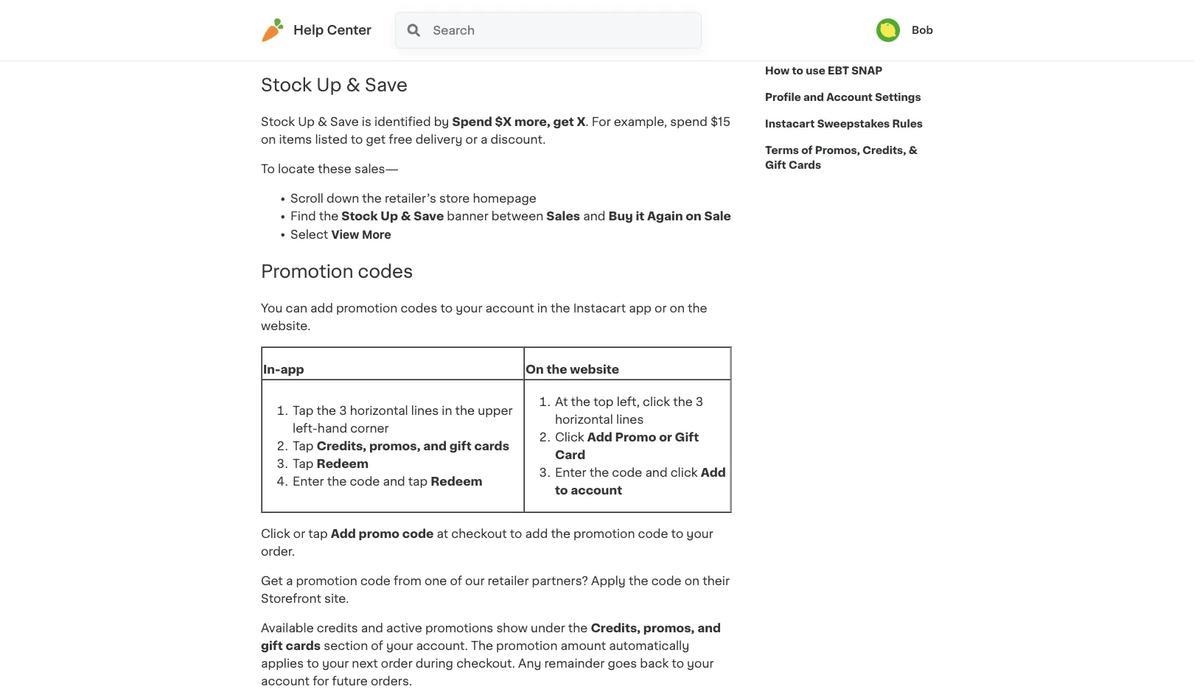 Task type: vqa. For each thing, say whether or not it's contained in the screenshot.
Hartz Dog Toy at the top left of the page
no



Task type: locate. For each thing, give the bounding box(es) containing it.
2 horizontal spatial account
[[571, 484, 622, 496]]

promos,
[[815, 145, 861, 156]]

2 horizontal spatial items
[[639, 7, 672, 19]]

1 horizontal spatial tap
[[408, 475, 428, 487]]

on
[[526, 363, 544, 375]]

0 horizontal spatial click
[[261, 528, 290, 540]]

0 vertical spatial gift
[[450, 440, 472, 452]]

horizontal up corner
[[350, 405, 408, 417]]

at up the added
[[465, 25, 477, 37]]

click for and
[[671, 467, 698, 478]]

1 vertical spatial items
[[394, 43, 427, 54]]

get inside . for example, spend $15 on items listed to get free delivery or a discount.
[[366, 134, 386, 146]]

1 vertical spatial checkout.
[[457, 658, 515, 669]]

items up only
[[639, 7, 672, 19]]

promotion up 'any'
[[496, 640, 558, 652]]

1 vertical spatial gift
[[675, 431, 699, 443]]

promotion inside at checkout to add the promotion code to your order.
[[574, 528, 635, 540]]

add
[[310, 302, 333, 314], [525, 528, 548, 540]]

save up identified
[[365, 76, 408, 94]]

and
[[848, 13, 868, 23], [804, 92, 824, 103], [583, 211, 606, 222], [424, 440, 447, 452], [646, 467, 668, 478], [383, 475, 405, 487], [361, 622, 383, 634], [698, 622, 721, 634]]

0 vertical spatial get
[[553, 116, 574, 128]]

2 horizontal spatial up
[[381, 211, 398, 222]]

0 vertical spatial cards
[[474, 440, 510, 452]]

horizontal inside tap the 3 horizontal lines in the upper left-hand corner tap credits, promos, and gift cards tap redeem enter the code and tap redeem
[[350, 405, 408, 417]]

enter inside tap the 3 horizontal lines in the upper left-hand corner tap credits, promos, and gift cards tap redeem enter the code and tap redeem
[[293, 475, 324, 487]]

click for click or tap add promo code
[[261, 528, 290, 540]]

credits, inside terms of promos, credits, & gift cards
[[863, 145, 907, 156]]

are
[[675, 7, 694, 19], [430, 43, 449, 54]]

1 vertical spatial app
[[281, 363, 304, 375]]

items up locate
[[279, 134, 312, 146]]

center
[[327, 24, 372, 37]]

during
[[416, 658, 454, 669]]

apply
[[591, 575, 626, 587]]

bob
[[912, 25, 934, 35]]

click for left,
[[643, 396, 670, 408]]

lines left upper
[[411, 405, 439, 417]]

checkout. up cart.
[[480, 25, 539, 37]]

0 vertical spatial instacart
[[774, 13, 820, 23]]

stock up to
[[261, 116, 295, 128]]

1 horizontal spatial are
[[675, 7, 694, 19]]

stock up the view
[[342, 211, 378, 222]]

instacart
[[774, 13, 820, 23], [765, 119, 815, 129], [573, 302, 626, 314]]

0 vertical spatial click
[[555, 431, 588, 443]]

to inside . for example, spend $15 on items listed to get free delivery or a discount.
[[351, 134, 363, 146]]

3 right the left,
[[696, 396, 704, 408]]

0 vertical spatial at
[[465, 25, 477, 37]]

are right if
[[675, 7, 694, 19]]

0 vertical spatial add
[[310, 302, 333, 314]]

sales—
[[355, 163, 399, 175]]

your inside you can add promotion codes to your account in the instacart app or on the website.
[[456, 302, 483, 314]]

it
[[535, 7, 542, 19], [636, 211, 645, 222]]

lines down the left,
[[616, 414, 644, 425]]

click up card
[[555, 431, 588, 443]]

sale
[[705, 211, 731, 222]]

or inside "add promo or gift card"
[[659, 431, 672, 443]]

1 vertical spatial save
[[330, 116, 359, 128]]

next
[[352, 658, 378, 669]]

0 vertical spatial redeem
[[317, 458, 369, 470]]

2 tap from the top
[[293, 440, 314, 452]]

instacart sweepstakes rules link
[[765, 111, 923, 137]]

0 horizontal spatial 3
[[339, 405, 347, 417]]

account
[[486, 302, 534, 314], [571, 484, 622, 496], [261, 675, 310, 687]]

& up listed at the left top of the page
[[318, 116, 327, 128]]

1 vertical spatial it
[[636, 211, 645, 222]]

a down spend
[[481, 134, 488, 146]]

at inside at checkout to add the promotion code to your order.
[[437, 528, 449, 540]]

up down stock up & save
[[298, 116, 315, 128]]

0 horizontal spatial it
[[535, 7, 542, 19]]

homepage
[[473, 193, 537, 205]]

save up listed at the left top of the page
[[330, 116, 359, 128]]

code inside at checkout to add the promotion code to your order.
[[638, 528, 669, 540]]

on inside you can add promotion codes to your account in the instacart app or on the website.
[[670, 302, 685, 314]]

0 vertical spatial promos,
[[369, 440, 421, 452]]

settings
[[875, 92, 922, 103]]

2 vertical spatial up
[[381, 211, 398, 222]]

remainder
[[545, 658, 605, 669]]

stock down correct
[[261, 76, 312, 94]]

0 horizontal spatial at
[[437, 528, 449, 540]]

stock up & save
[[261, 76, 408, 94]]

1 vertical spatial instacart
[[765, 119, 815, 129]]

0 vertical spatial account
[[486, 302, 534, 314]]

0 vertical spatial stock
[[261, 76, 312, 94]]

app inside you can add promotion codes to your account in the instacart app or on the website.
[[629, 302, 652, 314]]

0 vertical spatial it
[[535, 7, 542, 19]]

codes inside you can add promotion codes to your account in the instacart app or on the website.
[[401, 302, 438, 314]]

2 vertical spatial credits,
[[591, 622, 641, 634]]

0 horizontal spatial order.
[[261, 546, 295, 557]]

click down "add promo or gift card"
[[671, 467, 698, 478]]

0 vertical spatial save
[[365, 76, 408, 94]]

get down is
[[366, 134, 386, 146]]

& down rules at the right top
[[909, 145, 918, 156]]

2 vertical spatial a
[[286, 575, 293, 587]]

in up on at the left bottom of the page
[[537, 302, 548, 314]]

your inside select the coupon box below an item to apply it to your order. if items are eligible for a bogo sale, it'll apply at checkout. bogo deals will only apply if the correct number of items are added to the cart.
[[561, 7, 588, 19]]

1 tap from the top
[[293, 405, 314, 417]]

order. up get
[[261, 546, 295, 557]]

checkout. inside select the coupon box below an item to apply it to your order. if items are eligible for a bogo sale, it'll apply at checkout. bogo deals will only apply if the correct number of items are added to the cart.
[[480, 25, 539, 37]]

& inside scroll down the retailer's store homepage find the stock up & save banner between sales and buy it again on sale select view more
[[401, 211, 411, 222]]

1 bogo from the left
[[336, 25, 375, 37]]

or inside you can add promotion codes to your account in the instacart app or on the website.
[[655, 302, 667, 314]]

gift down terms
[[765, 160, 787, 170]]

sales
[[547, 211, 580, 222]]

1 horizontal spatial add
[[525, 528, 548, 540]]

0 vertical spatial gift
[[765, 160, 787, 170]]

account inside section of your account. the promotion amount automatically applies to your next order during checkout. any remainder goes back to your account for future orders.
[[261, 675, 310, 687]]

at checkout to add the promotion code to your order.
[[261, 528, 714, 557]]

stock
[[261, 76, 312, 94], [261, 116, 295, 128], [342, 211, 378, 222]]

back
[[640, 658, 669, 669]]

are left the added
[[430, 43, 449, 54]]

apply down an
[[429, 25, 462, 37]]

for
[[307, 25, 323, 37], [313, 675, 329, 687]]

0 horizontal spatial gift
[[675, 431, 699, 443]]

1 horizontal spatial at
[[465, 25, 477, 37]]

add inside you can add promotion codes to your account in the instacart app or on the website.
[[310, 302, 333, 314]]

cards down upper
[[474, 440, 510, 452]]

up down number
[[317, 76, 342, 94]]

a right get
[[286, 575, 293, 587]]

for left "future"
[[313, 675, 329, 687]]

1 horizontal spatial lines
[[616, 414, 644, 425]]

it up cart.
[[535, 7, 542, 19]]

of inside get a promotion code from one of our retailer partners? apply the code on their storefront site.
[[450, 575, 462, 587]]

goes
[[608, 658, 637, 669]]

delivery
[[416, 134, 463, 146]]

1 vertical spatial redeem
[[431, 475, 483, 487]]

1 vertical spatial for
[[313, 675, 329, 687]]

add to account
[[555, 467, 726, 496]]

of up next
[[371, 640, 383, 652]]

horizontal
[[350, 405, 408, 417], [555, 414, 613, 425]]

top
[[594, 396, 614, 408]]

1 horizontal spatial enter
[[555, 467, 587, 478]]

up up more on the left top of page
[[381, 211, 398, 222]]

instacart up "website"
[[573, 302, 626, 314]]

it inside select the coupon box below an item to apply it to your order. if items are eligible for a bogo sale, it'll apply at checkout. bogo deals will only apply if the correct number of items are added to the cart.
[[535, 7, 542, 19]]

&
[[346, 76, 360, 94], [318, 116, 327, 128], [909, 145, 918, 156], [401, 211, 411, 222]]

add up partners?
[[525, 528, 548, 540]]

for up correct
[[307, 25, 323, 37]]

of up cards on the top of page
[[802, 145, 813, 156]]

1 vertical spatial select
[[291, 229, 328, 240]]

& down retailer's
[[401, 211, 411, 222]]

3 up hand
[[339, 405, 347, 417]]

1 vertical spatial account
[[571, 484, 622, 496]]

click up get
[[261, 528, 290, 540]]

instacart fees and taxes
[[774, 13, 898, 23]]

lines inside at the top left, click the 3 horizontal lines
[[616, 414, 644, 425]]

click
[[555, 431, 588, 443], [261, 528, 290, 540]]

stock for stock up & save is identified by spend $x more, get x
[[261, 116, 295, 128]]

redeem down hand
[[317, 458, 369, 470]]

click for click
[[555, 431, 588, 443]]

1 vertical spatial click
[[671, 467, 698, 478]]

1 horizontal spatial get
[[553, 116, 574, 128]]

your
[[561, 7, 588, 19], [456, 302, 483, 314], [687, 528, 714, 540], [386, 640, 413, 652], [322, 658, 349, 669], [687, 658, 714, 669]]

0 horizontal spatial save
[[330, 116, 359, 128]]

bogo up cart.
[[542, 25, 581, 37]]

credits, promos, and gift cards
[[261, 622, 721, 652]]

save down retailer's
[[414, 211, 444, 222]]

of down sale,
[[379, 43, 391, 54]]

1 vertical spatial in
[[442, 405, 452, 417]]

0 vertical spatial tap
[[293, 405, 314, 417]]

credits, up goes
[[591, 622, 641, 634]]

click inside at the top left, click the 3 horizontal lines
[[643, 396, 670, 408]]

gift inside terms of promos, credits, & gift cards
[[765, 160, 787, 170]]

to locate these sales—
[[261, 163, 399, 175]]

1 horizontal spatial gift
[[450, 440, 472, 452]]

on
[[261, 134, 276, 146], [686, 211, 702, 222], [670, 302, 685, 314], [685, 575, 700, 587]]

1 horizontal spatial it
[[636, 211, 645, 222]]

1 horizontal spatial app
[[629, 302, 652, 314]]

1 vertical spatial are
[[430, 43, 449, 54]]

these
[[318, 163, 352, 175]]

account inside the add to account
[[571, 484, 622, 496]]

save
[[365, 76, 408, 94], [330, 116, 359, 128], [414, 211, 444, 222]]

1 horizontal spatial redeem
[[431, 475, 483, 487]]

promos, inside 'credits, promos, and gift cards'
[[644, 622, 695, 634]]

banner
[[447, 211, 489, 222]]

credits, down rules at the right top
[[863, 145, 907, 156]]

1 vertical spatial click
[[261, 528, 290, 540]]

account up on at the left bottom of the page
[[486, 302, 534, 314]]

apply left if
[[669, 25, 702, 37]]

in left upper
[[442, 405, 452, 417]]

save for stock up & save
[[365, 76, 408, 94]]

instacart left fees
[[774, 13, 820, 23]]

of left our
[[450, 575, 462, 587]]

stock for stock up & save
[[261, 76, 312, 94]]

2 horizontal spatial a
[[481, 134, 488, 146]]

help center
[[293, 24, 372, 37]]

select
[[261, 7, 299, 19], [291, 229, 328, 240]]

add for click
[[588, 431, 613, 443]]

checkout.
[[480, 25, 539, 37], [457, 658, 515, 669]]

or
[[466, 134, 478, 146], [655, 302, 667, 314], [659, 431, 672, 443], [293, 528, 305, 540]]

0 horizontal spatial gift
[[261, 640, 283, 652]]

code left their
[[652, 575, 682, 587]]

add inside the add to account
[[701, 467, 726, 478]]

gift right the promo in the right bottom of the page
[[675, 431, 699, 443]]

down
[[327, 193, 359, 205]]

code down the add to account
[[638, 528, 669, 540]]

0 vertical spatial order.
[[591, 7, 625, 19]]

1 horizontal spatial gift
[[765, 160, 787, 170]]

get left x
[[553, 116, 574, 128]]

find
[[291, 211, 316, 222]]

retailer
[[488, 575, 529, 587]]

1 horizontal spatial order.
[[591, 7, 625, 19]]

code down corner
[[350, 475, 380, 487]]

promotion up the "site."
[[296, 575, 358, 587]]

on inside . for example, spend $15 on items listed to get free delivery or a discount.
[[261, 134, 276, 146]]

1 vertical spatial add
[[525, 528, 548, 540]]

promotion up "apply"
[[574, 528, 635, 540]]

add
[[588, 431, 613, 443], [701, 467, 726, 478], [331, 528, 356, 540]]

1 vertical spatial at
[[437, 528, 449, 540]]

enter down "left-"
[[293, 475, 324, 487]]

instacart down profile
[[765, 119, 815, 129]]

0 horizontal spatial lines
[[411, 405, 439, 417]]

instacart inside you can add promotion codes to your account in the instacart app or on the website.
[[573, 302, 626, 314]]

in inside tap the 3 horizontal lines in the upper left-hand corner tap credits, promos, and gift cards tap redeem enter the code and tap redeem
[[442, 405, 452, 417]]

0 horizontal spatial credits,
[[317, 440, 367, 452]]

any
[[518, 658, 542, 669]]

it right buy
[[636, 211, 645, 222]]

apply
[[498, 7, 532, 19], [429, 25, 462, 37], [669, 25, 702, 37]]

a inside select the coupon box below an item to apply it to your order. if items are eligible for a bogo sale, it'll apply at checkout. bogo deals will only apply if the correct number of items are added to the cart.
[[326, 25, 333, 37]]

credits,
[[863, 145, 907, 156], [317, 440, 367, 452], [591, 622, 641, 634]]

cards down available
[[286, 640, 321, 652]]

0 horizontal spatial get
[[366, 134, 386, 146]]

2 horizontal spatial add
[[701, 467, 726, 478]]

items down it'll
[[394, 43, 427, 54]]

account down "applies"
[[261, 675, 310, 687]]

select inside select the coupon box below an item to apply it to your order. if items are eligible for a bogo sale, it'll apply at checkout. bogo deals will only apply if the correct number of items are added to the cart.
[[261, 7, 299, 19]]

order. up the deals
[[591, 7, 625, 19]]

1 horizontal spatial click
[[555, 431, 588, 443]]

x
[[577, 116, 586, 128]]

3 inside at the top left, click the 3 horizontal lines
[[696, 396, 704, 408]]

0 horizontal spatial add
[[331, 528, 356, 540]]

2 vertical spatial items
[[279, 134, 312, 146]]

listed
[[315, 134, 348, 146]]

credits, down hand
[[317, 440, 367, 452]]

for inside select the coupon box below an item to apply it to your order. if items are eligible for a bogo sale, it'll apply at checkout. bogo deals will only apply if the correct number of items are added to the cart.
[[307, 25, 323, 37]]

0 horizontal spatial a
[[286, 575, 293, 587]]

0 horizontal spatial bogo
[[336, 25, 375, 37]]

help center link
[[261, 18, 372, 42]]

profile and account settings link
[[765, 84, 922, 111]]

view
[[331, 227, 359, 241]]

0 vertical spatial app
[[629, 302, 652, 314]]

bogo up number
[[336, 25, 375, 37]]

click right the left,
[[643, 396, 670, 408]]

add inside at checkout to add the promotion code to your order.
[[525, 528, 548, 540]]

store
[[440, 193, 470, 205]]

scroll
[[291, 193, 324, 205]]

at
[[465, 25, 477, 37], [437, 528, 449, 540]]

0 vertical spatial select
[[261, 7, 299, 19]]

1 horizontal spatial in
[[537, 302, 548, 314]]

2 vertical spatial save
[[414, 211, 444, 222]]

add right can
[[310, 302, 333, 314]]

1 vertical spatial credits,
[[317, 440, 367, 452]]

checkout. down the
[[457, 658, 515, 669]]

1 horizontal spatial promos,
[[644, 622, 695, 634]]

instacart image
[[261, 18, 285, 42]]

at
[[555, 396, 568, 408]]

amount
[[561, 640, 606, 652]]

free
[[389, 134, 413, 146]]

1 horizontal spatial items
[[394, 43, 427, 54]]

card
[[555, 449, 586, 461]]

partners?
[[532, 575, 588, 587]]

promotion down the promotion codes
[[336, 302, 398, 314]]

0 vertical spatial a
[[326, 25, 333, 37]]

2 horizontal spatial apply
[[669, 25, 702, 37]]

up inside scroll down the retailer's store homepage find the stock up & save banner between sales and buy it again on sale select view more
[[381, 211, 398, 222]]

tap the 3 horizontal lines in the upper left-hand corner tap credits, promos, and gift cards tap redeem enter the code and tap redeem
[[293, 405, 513, 487]]

0 horizontal spatial items
[[279, 134, 312, 146]]

0 vertical spatial add
[[588, 431, 613, 443]]

a right help
[[326, 25, 333, 37]]

gift inside 'credits, promos, and gift cards'
[[261, 640, 283, 652]]

apply up cart.
[[498, 7, 532, 19]]

order. inside select the coupon box below an item to apply it to your order. if items are eligible for a bogo sale, it'll apply at checkout. bogo deals will only apply if the correct number of items are added to the cart.
[[591, 7, 625, 19]]

up
[[317, 76, 342, 94], [298, 116, 315, 128], [381, 211, 398, 222]]

select inside scroll down the retailer's store homepage find the stock up & save banner between sales and buy it again on sale select view more
[[291, 229, 328, 240]]

1 vertical spatial tap
[[308, 528, 328, 540]]

0 horizontal spatial in
[[442, 405, 452, 417]]

upper
[[478, 405, 513, 417]]

3
[[696, 396, 704, 408], [339, 405, 347, 417]]

redeem up checkout
[[431, 475, 483, 487]]

1 vertical spatial tap
[[293, 440, 314, 452]]

0 vertical spatial for
[[307, 25, 323, 37]]

1 horizontal spatial add
[[588, 431, 613, 443]]

0 vertical spatial in
[[537, 302, 548, 314]]

horizontal down the top
[[555, 414, 613, 425]]

1 horizontal spatial cards
[[474, 440, 510, 452]]

select up the eligible
[[261, 7, 299, 19]]

of inside select the coupon box below an item to apply it to your order. if items are eligible for a bogo sale, it'll apply at checkout. bogo deals will only apply if the correct number of items are added to the cart.
[[379, 43, 391, 54]]

1 vertical spatial a
[[481, 134, 488, 146]]

to inside you can add promotion codes to your account in the instacart app or on the website.
[[441, 302, 453, 314]]

enter down card
[[555, 467, 587, 478]]

at left checkout
[[437, 528, 449, 540]]

order. inside at checkout to add the promotion code to your order.
[[261, 546, 295, 557]]

1 horizontal spatial a
[[326, 25, 333, 37]]

credits
[[317, 622, 358, 634]]

of inside terms of promos, credits, & gift cards
[[802, 145, 813, 156]]

promos, down corner
[[369, 440, 421, 452]]

active
[[386, 622, 422, 634]]

& inside terms of promos, credits, & gift cards
[[909, 145, 918, 156]]

1 horizontal spatial horizontal
[[555, 414, 613, 425]]

credits, inside tap the 3 horizontal lines in the upper left-hand corner tap credits, promos, and gift cards tap redeem enter the code and tap redeem
[[317, 440, 367, 452]]

fees
[[823, 13, 846, 23]]

0 vertical spatial codes
[[358, 262, 413, 280]]

select down 'find'
[[291, 229, 328, 240]]

deals
[[584, 25, 616, 37]]

add inside "add promo or gift card"
[[588, 431, 613, 443]]

account
[[827, 92, 873, 103]]

up for stock up & save is identified by spend $x more, get x
[[298, 116, 315, 128]]

redeem
[[317, 458, 369, 470], [431, 475, 483, 487]]

promos, up automatically
[[644, 622, 695, 634]]

0 vertical spatial up
[[317, 76, 342, 94]]

code left from
[[361, 575, 391, 587]]

1 vertical spatial codes
[[401, 302, 438, 314]]

site.
[[324, 593, 349, 605]]

locate
[[278, 163, 315, 175]]

discount.
[[491, 134, 546, 146]]

items inside . for example, spend $15 on items listed to get free delivery or a discount.
[[279, 134, 312, 146]]

1 vertical spatial cards
[[286, 640, 321, 652]]

account down enter the code and click at bottom
[[571, 484, 622, 496]]



Task type: describe. For each thing, give the bounding box(es) containing it.
example,
[[614, 116, 668, 128]]

orders.
[[371, 675, 412, 687]]

by
[[434, 116, 449, 128]]

get a promotion code from one of our retailer partners? apply the code on their storefront site.
[[261, 575, 730, 605]]

cart.
[[531, 43, 558, 54]]

future
[[332, 675, 368, 687]]

at inside select the coupon box below an item to apply it to your order. if items are eligible for a bogo sale, it'll apply at checkout. bogo deals will only apply if the correct number of items are added to the cart.
[[465, 25, 477, 37]]

available
[[261, 622, 314, 634]]

lines inside tap the 3 horizontal lines in the upper left-hand corner tap credits, promos, and gift cards tap redeem enter the code and tap redeem
[[411, 405, 439, 417]]

available credits and active promotions show under the
[[261, 622, 591, 634]]

from
[[394, 575, 422, 587]]

save for stock up & save is identified by spend $x more, get x
[[330, 116, 359, 128]]

checkout
[[452, 528, 507, 540]]

or inside . for example, spend $15 on items listed to get free delivery or a discount.
[[466, 134, 478, 146]]

at the top left, click the 3 horizontal lines
[[555, 396, 704, 425]]

corner
[[350, 422, 389, 434]]

sweepstakes
[[818, 119, 890, 129]]

for inside section of your account. the promotion amount automatically applies to your next order during checkout. any remainder goes back to your account for future orders.
[[313, 675, 329, 687]]

our
[[465, 575, 485, 587]]

automatically
[[609, 640, 690, 652]]

order
[[381, 658, 413, 669]]

account inside you can add promotion codes to your account in the instacart app or on the website.
[[486, 302, 534, 314]]

in-app
[[263, 363, 304, 375]]

get
[[261, 575, 283, 587]]

to inside the add to account
[[555, 484, 568, 496]]

of inside section of your account. the promotion amount automatically applies to your next order during checkout. any remainder goes back to your account for future orders.
[[371, 640, 383, 652]]

scroll down the retailer's store homepage find the stock up & save banner between sales and buy it again on sale select view more
[[291, 193, 731, 241]]

promotion inside you can add promotion codes to your account in the instacart app or on the website.
[[336, 302, 398, 314]]

up for stock up & save
[[317, 76, 342, 94]]

on the website
[[526, 363, 619, 375]]

website.
[[261, 320, 311, 332]]

horizontal inside at the top left, click the 3 horizontal lines
[[555, 414, 613, 425]]

box
[[373, 7, 395, 19]]

on inside get a promotion code from one of our retailer partners? apply the code on their storefront site.
[[685, 575, 700, 587]]

terms of promos, credits, & gift cards
[[765, 145, 918, 170]]

& down number
[[346, 76, 360, 94]]

0 horizontal spatial apply
[[429, 25, 462, 37]]

if
[[628, 7, 636, 19]]

enter the code and click
[[555, 467, 701, 478]]

again
[[647, 211, 683, 222]]

tap inside tap the 3 horizontal lines in the upper left-hand corner tap credits, promos, and gift cards tap redeem enter the code and tap redeem
[[408, 475, 428, 487]]

storefront
[[261, 593, 321, 605]]

profile
[[765, 92, 801, 103]]

on inside scroll down the retailer's store homepage find the stock up & save banner between sales and buy it again on sale select view more
[[686, 211, 702, 222]]

user avatar image
[[877, 18, 900, 42]]

promotion
[[261, 262, 354, 280]]

rules
[[893, 119, 923, 129]]

stock inside scroll down the retailer's store homepage find the stock up & save banner between sales and buy it again on sale select view more
[[342, 211, 378, 222]]

help
[[293, 24, 324, 37]]

0 horizontal spatial redeem
[[317, 458, 369, 470]]

stock up & save is identified by spend $x more, get x
[[261, 116, 586, 128]]

one
[[425, 575, 447, 587]]

Search search field
[[432, 13, 701, 48]]

code down "add promo or gift card"
[[612, 467, 643, 478]]

more
[[362, 227, 391, 241]]

the inside get a promotion code from one of our retailer partners? apply the code on their storefront site.
[[629, 575, 649, 587]]

use
[[806, 66, 826, 76]]

promotion inside get a promotion code from one of our retailer partners? apply the code on their storefront site.
[[296, 575, 358, 587]]

the
[[471, 640, 493, 652]]

section of your account. the promotion amount automatically applies to your next order during checkout. any remainder goes back to your account for future orders.
[[261, 640, 714, 687]]

instacart for instacart fees and taxes
[[774, 13, 820, 23]]

gift inside tap the 3 horizontal lines in the upper left-hand corner tap credits, promos, and gift cards tap redeem enter the code and tap redeem
[[450, 440, 472, 452]]

sale,
[[378, 25, 405, 37]]

promotion inside section of your account. the promotion amount automatically applies to your next order during checkout. any remainder goes back to your account for future orders.
[[496, 640, 558, 652]]

number
[[330, 43, 376, 54]]

under
[[531, 622, 565, 634]]

cards inside 'credits, promos, and gift cards'
[[286, 640, 321, 652]]

in-
[[263, 363, 281, 375]]

code right the promo
[[402, 528, 434, 540]]

promos, inside tap the 3 horizontal lines in the upper left-hand corner tap credits, promos, and gift cards tap redeem enter the code and tap redeem
[[369, 440, 421, 452]]

the inside at checkout to add the promotion code to your order.
[[551, 528, 571, 540]]

below
[[398, 7, 433, 19]]

a inside get a promotion code from one of our retailer partners? apply the code on their storefront site.
[[286, 575, 293, 587]]

an
[[436, 7, 451, 19]]

hand
[[318, 422, 347, 434]]

0 horizontal spatial tap
[[308, 528, 328, 540]]

more,
[[515, 116, 551, 128]]

cards inside tap the 3 horizontal lines in the upper left-hand corner tap credits, promos, and gift cards tap redeem enter the code and tap redeem
[[474, 440, 510, 452]]

0 horizontal spatial are
[[430, 43, 449, 54]]

how to use ebt snap link
[[765, 58, 883, 84]]

your inside at checkout to add the promotion code to your order.
[[687, 528, 714, 540]]

promotions
[[425, 622, 494, 634]]

0 vertical spatial items
[[639, 7, 672, 19]]

add for enter the code and click
[[701, 467, 726, 478]]

credits, inside 'credits, promos, and gift cards'
[[591, 622, 641, 634]]

and inside 'credits, promos, and gift cards'
[[698, 622, 721, 634]]

0 horizontal spatial app
[[281, 363, 304, 375]]

eligible
[[261, 25, 304, 37]]

2 bogo from the left
[[542, 25, 581, 37]]

applies
[[261, 658, 304, 669]]

checkout. inside section of your account. the promotion amount automatically applies to your next order during checkout. any remainder goes back to your account for future orders.
[[457, 658, 515, 669]]

1 horizontal spatial apply
[[498, 7, 532, 19]]

in inside you can add promotion codes to your account in the instacart app or on the website.
[[537, 302, 548, 314]]

$15
[[711, 116, 731, 128]]

save inside scroll down the retailer's store homepage find the stock up & save banner between sales and buy it again on sale select view more
[[414, 211, 444, 222]]

. for example, spend $15 on items listed to get free delivery or a discount.
[[261, 116, 731, 146]]

show
[[497, 622, 528, 634]]

snap
[[852, 66, 883, 76]]

how
[[765, 66, 790, 76]]

can
[[286, 302, 307, 314]]

instacart for instacart sweepstakes rules
[[765, 119, 815, 129]]

their
[[703, 575, 730, 587]]

ebt
[[828, 66, 850, 76]]

spend
[[671, 116, 708, 128]]

a inside . for example, spend $15 on items listed to get free delivery or a discount.
[[481, 134, 488, 146]]

3 inside tap the 3 horizontal lines in the upper left-hand corner tap credits, promos, and gift cards tap redeem enter the code and tap redeem
[[339, 405, 347, 417]]

cards
[[789, 160, 822, 170]]

code inside tap the 3 horizontal lines in the upper left-hand corner tap credits, promos, and gift cards tap redeem enter the code and tap redeem
[[350, 475, 380, 487]]

is
[[362, 116, 372, 128]]

website
[[570, 363, 619, 375]]

item
[[454, 7, 480, 19]]

identified
[[375, 116, 431, 128]]

terms
[[765, 145, 799, 156]]

left-
[[293, 422, 318, 434]]

taxes
[[870, 13, 898, 23]]

section
[[324, 640, 368, 652]]

bob link
[[877, 18, 934, 42]]

and inside scroll down the retailer's store homepage find the stock up & save banner between sales and buy it again on sale select view more
[[583, 211, 606, 222]]

spend
[[452, 116, 493, 128]]

instacart sweepstakes rules
[[765, 119, 923, 129]]

gift inside "add promo or gift card"
[[675, 431, 699, 443]]

correct
[[284, 43, 327, 54]]

promo
[[359, 528, 400, 540]]

you can add promotion codes to your account in the instacart app or on the website.
[[261, 302, 708, 332]]

promotion codes
[[261, 262, 413, 280]]

it inside scroll down the retailer's store homepage find the stock up & save banner between sales and buy it again on sale select view more
[[636, 211, 645, 222]]

3 tap from the top
[[293, 458, 314, 470]]



